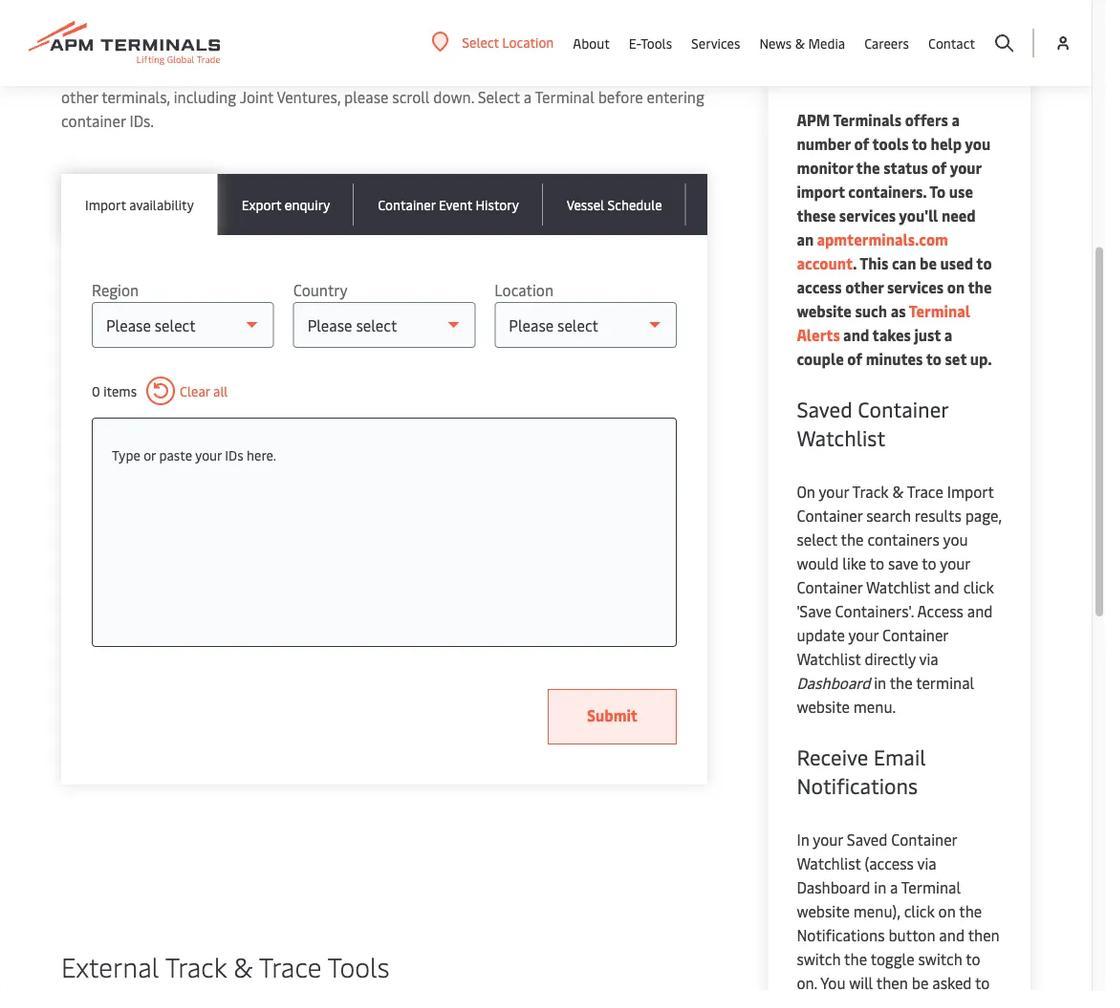 Task type: vqa. For each thing, say whether or not it's contained in the screenshot.
toggle
yes



Task type: locate. For each thing, give the bounding box(es) containing it.
to inside apm terminals offers a number of tools to help you monitor the status of your import containers. to use these services you'll need an
[[912, 134, 928, 154]]

containers inside on your track & trace import container search results page, select the containers you would like to save to your container watchlist and click 'save containers'. access and update your container watchlist directly via dashboard
[[868, 530, 940, 551]]

location inside button
[[503, 33, 554, 51]]

the up like
[[841, 530, 864, 551]]

0 vertical spatial terminal
[[535, 87, 595, 108]]

schedule
[[608, 196, 663, 214]]

to left set
[[927, 349, 942, 370]]

0 vertical spatial in
[[874, 673, 887, 694]]

trace inside on your track & trace import container search results page, select the containers you would like to save to your container watchlist and click 'save containers'. access and update your container watchlist directly via dashboard
[[908, 482, 944, 503]]

apmterminals.com account
[[797, 230, 949, 274]]

to
[[274, 63, 288, 84], [912, 134, 928, 154], [977, 253, 993, 274], [927, 349, 942, 370], [870, 554, 885, 574], [922, 554, 937, 574], [966, 950, 981, 970]]

1 horizontal spatial track
[[853, 482, 889, 503]]

the up will
[[845, 950, 868, 970]]

container left event
[[378, 196, 436, 214]]

1 vertical spatial notifications
[[797, 926, 885, 947]]

1 website from the top
[[797, 301, 852, 322]]

in the terminal website menu.
[[797, 673, 975, 718]]

apm terminals offers a number of tools to help you monitor the status of your import containers. to use these services you'll need an
[[797, 110, 991, 250]]

0 horizontal spatial import
[[85, 196, 126, 214]]

dashboard
[[797, 673, 871, 694], [797, 878, 871, 899]]

your left ids
[[195, 446, 222, 464]]

0 horizontal spatial &
[[234, 949, 253, 985]]

1 vertical spatial services
[[888, 277, 944, 298]]

and down such
[[844, 325, 870, 346]]

0 vertical spatial containers
[[369, 63, 441, 84]]

major
[[544, 63, 583, 84]]

in your saved container watchlist (access via dashboard in a terminal website menu), click on the notifications button and then switch the toggle switch to on. you will then be as
[[797, 830, 1000, 992]]

1 vertical spatial dashboard
[[797, 878, 871, 899]]

container inside button
[[378, 196, 436, 214]]

0 vertical spatial tools
[[641, 34, 673, 52]]

to inside our global t&t tool allows you to check your containers located at our major terminals. for other terminals, including joint ventures, please scroll down. select a terminal before entering container ids.
[[274, 63, 288, 84]]

your inside our global t&t tool allows you to check your containers located at our major terminals. for other terminals, including joint ventures, please scroll down. select a terminal before entering container ids.
[[335, 63, 365, 84]]

careers button
[[865, 0, 910, 86]]

website inside in your saved container watchlist (access via dashboard in a terminal website menu), click on the notifications button and then switch the toggle switch to on. you will then be as
[[797, 902, 850, 923]]

0 horizontal spatial services
[[692, 34, 741, 52]]

notifications down menu), in the right bottom of the page
[[797, 926, 885, 947]]

1 vertical spatial then
[[877, 974, 909, 992]]

contact
[[929, 34, 976, 52]]

on
[[797, 482, 816, 503]]

our
[[61, 63, 85, 84]]

of down terminals
[[855, 134, 870, 154]]

standards
[[144, 11, 261, 47]]

via up terminal
[[920, 650, 939, 670]]

dashboard up menu.
[[797, 673, 871, 694]]

import
[[85, 196, 126, 214], [948, 482, 994, 503]]

the inside apm terminals offers a number of tools to help you monitor the status of your import containers. to use these services you'll need an
[[857, 158, 881, 178]]

via inside in your saved container watchlist (access via dashboard in a terminal website menu), click on the notifications button and then switch the toggle switch to on. you will then be as
[[918, 854, 937, 875]]

2 dashboard from the top
[[797, 878, 871, 899]]

services left news
[[692, 34, 741, 52]]

switch
[[797, 950, 841, 970], [919, 950, 963, 970]]

1 vertical spatial other
[[846, 277, 884, 298]]

including
[[174, 87, 236, 108]]

you inside our global t&t tool allows you to check your containers located at our major terminals. for other terminals, including joint ventures, please scroll down. select a terminal before entering container ids.
[[245, 63, 270, 84]]

watchlist up on
[[797, 424, 886, 452]]

and takes just a couple of minutes to set up.
[[797, 325, 993, 370]]

0 horizontal spatial other
[[61, 87, 98, 108]]

the inside in the terminal website menu.
[[890, 673, 913, 694]]

terminals
[[834, 110, 902, 131]]

click up access
[[964, 578, 995, 598]]

0 vertical spatial be
[[920, 253, 937, 274]]

1 vertical spatial tools
[[328, 949, 390, 985]]

saved container watchlist
[[797, 396, 949, 452]]

a up help
[[952, 110, 961, 131]]

then
[[969, 926, 1000, 947], [877, 974, 909, 992]]

receive
[[797, 744, 869, 772]]

a
[[524, 87, 532, 108], [952, 110, 961, 131], [945, 325, 953, 346], [891, 878, 899, 899]]

0 vertical spatial notifications
[[797, 772, 918, 801]]

other up such
[[846, 277, 884, 298]]

to right like
[[870, 554, 885, 574]]

you up joint
[[245, 63, 270, 84]]

of right the couple
[[848, 349, 863, 370]]

of up check
[[268, 11, 294, 47]]

services
[[840, 206, 896, 226], [888, 277, 944, 298]]

offers
[[906, 110, 949, 131]]

terminal inside in your saved container watchlist (access via dashboard in a terminal website menu), click on the notifications button and then switch the toggle switch to on. you will then be as
[[902, 878, 961, 899]]

0 vertical spatial saved
[[797, 396, 853, 424]]

you right help
[[966, 134, 991, 154]]

type or paste your ids here.
[[112, 446, 276, 464]]

services down personalised
[[797, 44, 894, 80]]

1 vertical spatial on
[[939, 902, 956, 923]]

a inside in your saved container watchlist (access via dashboard in a terminal website menu), click on the notifications button and then switch the toggle switch to on. you will then be as
[[891, 878, 899, 899]]

1 horizontal spatial click
[[964, 578, 995, 598]]

1 vertical spatial click
[[905, 902, 935, 923]]

import up page,
[[948, 482, 994, 503]]

you down results
[[944, 530, 969, 551]]

ventures,
[[277, 87, 341, 108]]

in inside in the terminal website menu.
[[874, 673, 887, 694]]

and
[[844, 325, 870, 346], [935, 578, 960, 598], [968, 602, 993, 622], [940, 926, 965, 947]]

toggle
[[871, 950, 915, 970]]

track right external
[[165, 949, 227, 985]]

1 vertical spatial saved
[[847, 830, 888, 851]]

0 horizontal spatial track
[[165, 949, 227, 985]]

type
[[112, 446, 140, 464]]

such
[[856, 301, 888, 322]]

0 horizontal spatial containers
[[369, 63, 441, 84]]

containers
[[369, 63, 441, 84], [868, 530, 940, 551]]

click up button
[[905, 902, 935, 923]]

to inside . this can be used to access other services on the website such as
[[977, 253, 993, 274]]

on.
[[797, 974, 818, 992]]

then right button
[[969, 926, 1000, 947]]

1 horizontal spatial then
[[969, 926, 1000, 947]]

terminal up just
[[909, 301, 971, 322]]

0 vertical spatial via
[[920, 650, 939, 670]]

notifications inside "receive email notifications"
[[797, 772, 918, 801]]

terminal inside terminal alerts
[[909, 301, 971, 322]]

select up the located
[[462, 33, 499, 51]]

2 in from the top
[[875, 878, 887, 899]]

your up please
[[335, 63, 365, 84]]

up.
[[971, 349, 993, 370]]

page,
[[966, 506, 1002, 527]]

1 vertical spatial in
[[875, 878, 887, 899]]

2 vertical spatial you
[[944, 530, 969, 551]]

be
[[920, 253, 937, 274], [912, 974, 929, 992]]

1 dashboard from the top
[[797, 673, 871, 694]]

the
[[857, 158, 881, 178], [969, 277, 992, 298], [841, 530, 864, 551], [890, 673, 913, 694], [960, 902, 983, 923], [845, 950, 868, 970]]

on right menu), in the right bottom of the page
[[939, 902, 956, 923]]

before
[[598, 87, 644, 108]]

containers up scroll
[[369, 63, 441, 84]]

select inside our global t&t tool allows you to check your containers located at our major terminals. for other terminals, including joint ventures, please scroll down. select a terminal before entering container ids.
[[478, 87, 520, 108]]

3 website from the top
[[797, 902, 850, 923]]

import inside button
[[85, 196, 126, 214]]

1 vertical spatial website
[[797, 697, 850, 718]]

2 horizontal spatial &
[[893, 482, 904, 503]]

tools inside dropdown button
[[641, 34, 673, 52]]

on
[[948, 277, 965, 298], [939, 902, 956, 923]]

your inside in your saved container watchlist (access via dashboard in a terminal website menu), click on the notifications button and then switch the toggle switch to on. you will then be as
[[813, 830, 844, 851]]

location up our
[[503, 33, 554, 51]]

select inside button
[[462, 33, 499, 51]]

1 in from the top
[[874, 673, 887, 694]]

1 notifications from the top
[[797, 772, 918, 801]]

1 horizontal spatial tools
[[641, 34, 673, 52]]

allows
[[198, 63, 242, 84]]

items
[[103, 383, 137, 401]]

0 vertical spatial select
[[462, 33, 499, 51]]

dashboard inside on your track & trace import container search results page, select the containers you would like to save to your container watchlist and click 'save containers'. access and update your container watchlist directly via dashboard
[[797, 673, 871, 694]]

to inside and takes just a couple of minutes to set up.
[[927, 349, 942, 370]]

2 vertical spatial website
[[797, 902, 850, 923]]

watchlist
[[797, 424, 886, 452], [867, 578, 931, 598], [797, 650, 861, 670], [797, 854, 861, 875]]

watchlist down in
[[797, 854, 861, 875]]

1 vertical spatial select
[[478, 87, 520, 108]]

an
[[797, 230, 814, 250]]

1 vertical spatial be
[[912, 974, 929, 992]]

entering
[[647, 87, 705, 108]]

0 horizontal spatial click
[[905, 902, 935, 923]]

in
[[797, 830, 810, 851]]

0 horizontal spatial then
[[877, 974, 909, 992]]

clear all button
[[146, 377, 228, 406]]

access
[[797, 277, 842, 298]]

0 vertical spatial location
[[503, 33, 554, 51]]

news & media
[[760, 34, 846, 52]]

1 vertical spatial import
[[948, 482, 994, 503]]

your right in
[[813, 830, 844, 851]]

container up '(access'
[[892, 830, 958, 851]]

takes
[[873, 325, 911, 346]]

website inside . this can be used to access other services on the website such as
[[797, 301, 852, 322]]

2 vertical spatial terminal
[[902, 878, 961, 899]]

button
[[889, 926, 936, 947]]

here.
[[247, 446, 276, 464]]

website inside in the terminal website menu.
[[797, 697, 850, 718]]

0 vertical spatial on
[[948, 277, 965, 298]]

track up search
[[853, 482, 889, 503]]

0 vertical spatial track
[[853, 482, 889, 503]]

switch down button
[[919, 950, 963, 970]]

via right '(access'
[[918, 854, 937, 875]]

a right just
[[945, 325, 953, 346]]

use
[[950, 182, 974, 202]]

lifting
[[61, 11, 137, 47]]

notifications down receive
[[797, 772, 918, 801]]

select location
[[462, 33, 554, 51]]

0 vertical spatial click
[[964, 578, 995, 598]]

you'll
[[899, 206, 939, 226]]

saved up '(access'
[[847, 830, 888, 851]]

history
[[476, 196, 519, 214]]

click inside in your saved container watchlist (access via dashboard in a terminal website menu), click on the notifications button and then switch the toggle switch to on. you will then be as
[[905, 902, 935, 923]]

your inside apm terminals offers a number of tools to help you monitor the status of your import containers. to use these services you'll need an
[[951, 158, 982, 178]]

trace
[[908, 482, 944, 503], [259, 949, 322, 985]]

the down directly
[[890, 673, 913, 694]]

for
[[658, 63, 681, 84]]

1 horizontal spatial &
[[796, 34, 805, 52]]

the down used
[[969, 277, 992, 298]]

terminal down 'major'
[[535, 87, 595, 108]]

saved down the couple
[[797, 396, 853, 424]]

terminal down '(access'
[[902, 878, 961, 899]]

1 vertical spatial containers
[[868, 530, 940, 551]]

just
[[915, 325, 941, 346]]

export еnquiry
[[242, 196, 330, 214]]

1 horizontal spatial import
[[948, 482, 994, 503]]

monitor
[[797, 158, 854, 178]]

services inside personalised services
[[797, 44, 894, 80]]

then down toggle
[[877, 974, 909, 992]]

0 vertical spatial dashboard
[[797, 673, 871, 694]]

0 vertical spatial other
[[61, 87, 98, 108]]

1 horizontal spatial trace
[[908, 482, 944, 503]]

need
[[942, 206, 976, 226]]

to down offers
[[912, 134, 928, 154]]

export
[[242, 196, 282, 214]]

location down history
[[495, 280, 554, 301]]

container down minutes
[[858, 396, 949, 424]]

0 vertical spatial website
[[797, 301, 852, 322]]

2 notifications from the top
[[797, 926, 885, 947]]

connectivity
[[300, 11, 443, 47]]

terminal inside our global t&t tool allows you to check your containers located at our major terminals. for other terminals, including joint ventures, please scroll down. select a terminal before entering container ids.
[[535, 87, 595, 108]]

via
[[920, 650, 939, 670], [918, 854, 937, 875]]

switch up on.
[[797, 950, 841, 970]]

1 horizontal spatial other
[[846, 277, 884, 298]]

services up apmterminals.com
[[840, 206, 896, 226]]

be inside . this can be used to access other services on the website such as
[[920, 253, 937, 274]]

be down toggle
[[912, 974, 929, 992]]

0 horizontal spatial trace
[[259, 949, 322, 985]]

2 website from the top
[[797, 697, 850, 718]]

1 vertical spatial terminal
[[909, 301, 971, 322]]

2 vertical spatial &
[[234, 949, 253, 985]]

other inside . this can be used to access other services on the website such as
[[846, 277, 884, 298]]

select down at
[[478, 87, 520, 108]]

joint
[[240, 87, 274, 108]]

to left check
[[274, 63, 288, 84]]

in up menu), in the right bottom of the page
[[875, 878, 887, 899]]

event
[[439, 196, 473, 214]]

on down used
[[948, 277, 965, 298]]

to inside in your saved container watchlist (access via dashboard in a terminal website menu), click on the notifications button and then switch the toggle switch to on. you will then be as
[[966, 950, 981, 970]]

containers up save
[[868, 530, 940, 551]]

these
[[797, 206, 836, 226]]

1 horizontal spatial services
[[797, 44, 894, 80]]

website up receive
[[797, 697, 850, 718]]

0 vertical spatial services
[[840, 206, 896, 226]]

0 horizontal spatial switch
[[797, 950, 841, 970]]

tab list
[[61, 175, 708, 236]]

external
[[61, 949, 159, 985]]

website down access
[[797, 301, 852, 322]]

to right used
[[977, 253, 993, 274]]

terminal
[[917, 673, 975, 694]]

1 vertical spatial via
[[918, 854, 937, 875]]

1 vertical spatial you
[[966, 134, 991, 154]]

services down can
[[888, 277, 944, 298]]

1 horizontal spatial containers
[[868, 530, 940, 551]]

couple
[[797, 349, 844, 370]]

a inside and takes just a couple of minutes to set up.
[[945, 325, 953, 346]]

other down our
[[61, 87, 98, 108]]

and right button
[[940, 926, 965, 947]]

in up menu.
[[874, 673, 887, 694]]

your up use
[[951, 158, 982, 178]]

the up containers.
[[857, 158, 881, 178]]

used
[[941, 253, 974, 274]]

a down our
[[524, 87, 532, 108]]

None text field
[[112, 439, 657, 473]]

0 vertical spatial you
[[245, 63, 270, 84]]

a inside our global t&t tool allows you to check your containers located at our major terminals. for other terminals, including joint ventures, please scroll down. select a terminal before entering container ids.
[[524, 87, 532, 108]]

container inside 'saved container watchlist'
[[858, 396, 949, 424]]

e-
[[629, 34, 641, 52]]

0 vertical spatial trace
[[908, 482, 944, 503]]

import left availability
[[85, 196, 126, 214]]

on inside in your saved container watchlist (access via dashboard in a terminal website menu), click on the notifications button and then switch the toggle switch to on. you will then be as
[[939, 902, 956, 923]]

be right can
[[920, 253, 937, 274]]

watchlist inside in your saved container watchlist (access via dashboard in a terminal website menu), click on the notifications button and then switch the toggle switch to on. you will then be as
[[797, 854, 861, 875]]

1 vertical spatial &
[[893, 482, 904, 503]]

a down '(access'
[[891, 878, 899, 899]]

website left menu), in the right bottom of the page
[[797, 902, 850, 923]]

to right toggle
[[966, 950, 981, 970]]

0 vertical spatial import
[[85, 196, 126, 214]]

check
[[292, 63, 331, 84]]

0 vertical spatial &
[[796, 34, 805, 52]]

1 horizontal spatial switch
[[919, 950, 963, 970]]

website for . this can be used to access other services on the website such as
[[797, 301, 852, 322]]

to right save
[[922, 554, 937, 574]]

dashboard up menu), in the right bottom of the page
[[797, 878, 871, 899]]



Task type: describe. For each thing, give the bounding box(es) containing it.
container down would
[[797, 578, 863, 598]]

vessel schedule button
[[543, 175, 687, 236]]

1 vertical spatial track
[[165, 949, 227, 985]]

other inside our global t&t tool allows you to check your containers located at our major terminals. for other terminals, including joint ventures, please scroll down. select a terminal before entering container ids.
[[61, 87, 98, 108]]

0 items
[[92, 383, 137, 401]]

number
[[797, 134, 851, 154]]

minutes
[[866, 349, 924, 370]]

would
[[797, 554, 839, 574]]

contact button
[[929, 0, 976, 86]]

0 horizontal spatial tools
[[328, 949, 390, 985]]

export еnquiry button
[[218, 175, 354, 236]]

to
[[930, 182, 946, 202]]

& inside on your track & trace import container search results page, select the containers you would like to save to your container watchlist and click 'save containers'. access and update your container watchlist directly via dashboard
[[893, 482, 904, 503]]

tools
[[873, 134, 909, 154]]

1 vertical spatial location
[[495, 280, 554, 301]]

save
[[889, 554, 919, 574]]

ids.
[[130, 111, 154, 132]]

apm
[[797, 110, 831, 131]]

country
[[293, 280, 348, 301]]

you inside on your track & trace import container search results page, select the containers you would like to save to your container watchlist and click 'save containers'. access and update your container watchlist directly via dashboard
[[944, 530, 969, 551]]

you inside apm terminals offers a number of tools to help you monitor the status of your import containers. to use these services you'll need an
[[966, 134, 991, 154]]

tool
[[166, 63, 194, 84]]

containers'.
[[836, 602, 914, 622]]

search
[[867, 506, 912, 527]]

clear all
[[180, 383, 228, 401]]

a inside apm terminals offers a number of tools to help you monitor the status of your import containers. to use these services you'll need an
[[952, 110, 961, 131]]

dashboard inside in your saved container watchlist (access via dashboard in a terminal website menu), click on the notifications button and then switch the toggle switch to on. you will then be as
[[797, 878, 871, 899]]

t&t
[[136, 63, 163, 84]]

0 vertical spatial then
[[969, 926, 1000, 947]]

paste
[[159, 446, 192, 464]]

vessel schedule
[[567, 196, 663, 214]]

services inside apm terminals offers a number of tools to help you monitor the status of your import containers. to use these services you'll need an
[[840, 206, 896, 226]]

еnquiry
[[285, 196, 330, 214]]

and up access
[[935, 578, 960, 598]]

like
[[843, 554, 867, 574]]

the right menu), in the right bottom of the page
[[960, 902, 983, 923]]

container up select on the right bottom of page
[[797, 506, 863, 527]]

lifting standards of connectivity
[[61, 11, 443, 47]]

your right on
[[819, 482, 850, 503]]

ids
[[225, 446, 244, 464]]

located
[[445, 63, 496, 84]]

down.
[[434, 87, 474, 108]]

& inside dropdown button
[[796, 34, 805, 52]]

select
[[797, 530, 838, 551]]

website for in your saved container watchlist (access via dashboard in a terminal website menu), click on the notifications button and then switch the toggle switch to on. you will then be as
[[797, 902, 850, 923]]

your down containers'.
[[849, 626, 879, 646]]

saved inside in your saved container watchlist (access via dashboard in a terminal website menu), click on the notifications button and then switch the toggle switch to on. you will then be as
[[847, 830, 888, 851]]

watchlist inside 'saved container watchlist'
[[797, 424, 886, 452]]

your up access
[[941, 554, 971, 574]]

container down access
[[883, 626, 949, 646]]

personalised services
[[797, 7, 948, 80]]

1 switch from the left
[[797, 950, 841, 970]]

vessel
[[567, 196, 605, 214]]

submit button
[[548, 690, 677, 746]]

or
[[144, 446, 156, 464]]

region
[[92, 280, 139, 301]]

in inside in your saved container watchlist (access via dashboard in a terminal website menu), click on the notifications button and then switch the toggle switch to on. you will then be as
[[875, 878, 887, 899]]

access
[[918, 602, 964, 622]]

1 vertical spatial trace
[[259, 949, 322, 985]]

news & media button
[[760, 0, 846, 86]]

e-tools
[[629, 34, 673, 52]]

and inside in your saved container watchlist (access via dashboard in a terminal website menu), click on the notifications button and then switch the toggle switch to on. you will then be as
[[940, 926, 965, 947]]

services inside . this can be used to access other services on the website such as
[[888, 277, 944, 298]]

be inside in your saved container watchlist (access via dashboard in a terminal website menu), click on the notifications button and then switch the toggle switch to on. you will then be as
[[912, 974, 929, 992]]

menu),
[[854, 902, 901, 923]]

containers inside our global t&t tool allows you to check your containers located at our major terminals. for other terminals, including joint ventures, please scroll down. select a terminal before entering container ids.
[[369, 63, 441, 84]]

watchlist down update
[[797, 650, 861, 670]]

import inside on your track & trace import container search results page, select the containers you would like to save to your container watchlist and click 'save containers'. access and update your container watchlist directly via dashboard
[[948, 482, 994, 503]]

container
[[61, 111, 126, 132]]

receive email notifications
[[797, 744, 927, 801]]

on your track & trace import container search results page, select the containers you would like to save to your container watchlist and click 'save containers'. access and update your container watchlist directly via dashboard
[[797, 482, 1002, 694]]

account
[[797, 253, 853, 274]]

this
[[860, 253, 889, 274]]

container inside in your saved container watchlist (access via dashboard in a terminal website menu), click on the notifications button and then switch the toggle switch to on. you will then be as
[[892, 830, 958, 851]]

directly
[[865, 650, 916, 670]]

our global t&t tool allows you to check your containers located at our major terminals. for other terminals, including joint ventures, please scroll down. select a terminal before entering container ids.
[[61, 63, 705, 132]]

results
[[915, 506, 962, 527]]

status
[[884, 158, 929, 178]]

apmterminals.com
[[817, 230, 949, 250]]

of up to
[[932, 158, 947, 178]]

personalised
[[797, 7, 948, 43]]

media
[[809, 34, 846, 52]]

about
[[573, 34, 610, 52]]

e-tools button
[[629, 0, 673, 86]]

containers.
[[849, 182, 927, 202]]

and inside and takes just a couple of minutes to set up.
[[844, 325, 870, 346]]

tab list containing import availability
[[61, 175, 708, 236]]

of inside and takes just a couple of minutes to set up.
[[848, 349, 863, 370]]

update
[[797, 626, 845, 646]]

the inside . this can be used to access other services on the website such as
[[969, 277, 992, 298]]

will
[[850, 974, 874, 992]]

clear
[[180, 383, 210, 401]]

our
[[517, 63, 540, 84]]

notifications inside in your saved container watchlist (access via dashboard in a terminal website menu), click on the notifications button and then switch the toggle switch to on. you will then be as
[[797, 926, 885, 947]]

the inside on your track & trace import container search results page, select the containers you would like to save to your container watchlist and click 'save containers'. access and update your container watchlist directly via dashboard
[[841, 530, 864, 551]]

'save
[[797, 602, 832, 622]]

track inside on your track & trace import container search results page, select the containers you would like to save to your container watchlist and click 'save containers'. access and update your container watchlist directly via dashboard
[[853, 482, 889, 503]]

0
[[92, 383, 100, 401]]

apmterminals.com account link
[[797, 230, 949, 274]]

2 switch from the left
[[919, 950, 963, 970]]

about button
[[573, 0, 610, 86]]

and right access
[[968, 602, 993, 622]]

menu.
[[854, 697, 897, 718]]

email
[[874, 744, 927, 772]]

you
[[821, 974, 846, 992]]

terminals.
[[586, 63, 655, 84]]

help
[[931, 134, 962, 154]]

via inside on your track & trace import container search results page, select the containers you would like to save to your container watchlist and click 'save containers'. access and update your container watchlist directly via dashboard
[[920, 650, 939, 670]]

watchlist down save
[[867, 578, 931, 598]]

saved inside 'saved container watchlist'
[[797, 396, 853, 424]]

at
[[500, 63, 513, 84]]

click inside on your track & trace import container search results page, select the containers you would like to save to your container watchlist and click 'save containers'. access and update your container watchlist directly via dashboard
[[964, 578, 995, 598]]

import availability
[[85, 196, 194, 214]]

as
[[891, 301, 906, 322]]

careers
[[865, 34, 910, 52]]

terminal alerts
[[797, 301, 971, 346]]

terminal alerts link
[[797, 301, 971, 346]]

on inside . this can be used to access other services on the website such as
[[948, 277, 965, 298]]

. this can be used to access other services on the website such as
[[797, 253, 993, 322]]



